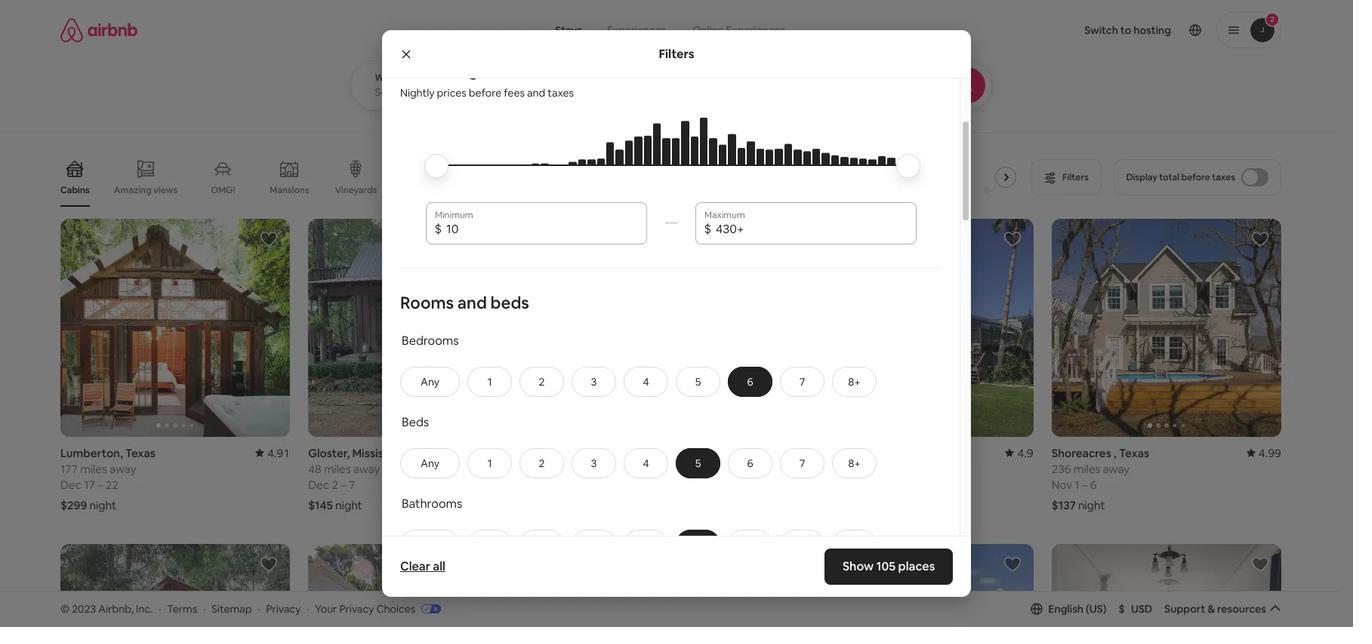 Task type: vqa. For each thing, say whether or not it's contained in the screenshot.
2
yes



Task type: describe. For each thing, give the bounding box(es) containing it.
show for show 105 places
[[843, 559, 874, 575]]

usd
[[1132, 603, 1153, 616]]

taxes inside price range nightly prices before fees and taxes
[[548, 86, 574, 100]]

show map button
[[621, 525, 721, 561]]

6 up "4.98 out of 5 average rating" image
[[748, 375, 754, 389]]

any button for bedrooms
[[400, 367, 460, 397]]

– for dec 2 – 7
[[341, 478, 347, 493]]

stays button
[[543, 15, 594, 45]]

miles for 177
[[80, 462, 107, 477]]

galveston, texas 241 miles away nov 1 – 6
[[804, 446, 894, 493]]

stays tab panel
[[350, 60, 1034, 110]]

galveston,
[[804, 446, 861, 461]]

– for nov 1 – 6
[[835, 478, 840, 493]]

prices
[[437, 86, 467, 100]]

before inside price range nightly prices before fees and taxes
[[469, 86, 502, 100]]

241
[[804, 462, 822, 477]]

away inside bay st. louis, mississippi 111 miles away nov 9 – 14
[[602, 462, 629, 477]]

4.92
[[515, 446, 538, 461]]

,
[[1114, 446, 1117, 461]]

before inside display total before taxes button
[[1182, 171, 1211, 184]]

3 · from the left
[[258, 603, 260, 616]]

add to wishlist: ellisville, mississippi image
[[260, 556, 278, 574]]

4.91 out of 5 average rating image
[[255, 446, 290, 461]]

4 · from the left
[[307, 603, 309, 616]]

show 105 places
[[843, 559, 935, 575]]

6 inside galveston, texas 241 miles away nov 1 – 6
[[843, 478, 849, 493]]

1 6 button from the top
[[728, 367, 773, 397]]

$299
[[60, 499, 87, 513]]

1 5 button from the top
[[676, 367, 721, 397]]

4.92 out of 5 average rating image
[[503, 446, 538, 461]]

away for dec 2 – 7
[[353, 462, 380, 477]]

away inside shoreacres , texas 236 miles away nov 1 – 6 $137 night
[[1104, 462, 1130, 477]]

4.98
[[763, 446, 786, 461]]

$137
[[1052, 499, 1076, 513]]

english
[[1049, 603, 1084, 616]]

display
[[1127, 171, 1158, 184]]

dec for 48
[[308, 478, 330, 493]]

experiences button
[[594, 15, 680, 45]]

stays
[[556, 23, 582, 37]]

– inside bay st. louis, mississippi 111 miles away nov 9 – 14
[[588, 478, 594, 493]]

17
[[84, 478, 95, 493]]

Where field
[[375, 85, 573, 99]]

105
[[877, 559, 896, 575]]

views
[[154, 184, 178, 196]]

away for nov 1 – 6
[[853, 462, 880, 477]]

cabins
[[60, 184, 90, 196]]

177
[[60, 462, 78, 477]]

any for bedrooms
[[421, 375, 440, 389]]

price
[[400, 60, 440, 81]]

&
[[1208, 603, 1216, 616]]

amazing views
[[114, 184, 178, 196]]

english (us)
[[1049, 603, 1107, 616]]

shoreacres
[[1052, 446, 1112, 461]]

any for beds
[[421, 457, 440, 471]]

amazing
[[114, 184, 152, 196]]

display total before taxes button
[[1114, 159, 1282, 196]]

profile element
[[822, 0, 1282, 60]]

miles for 48
[[324, 462, 351, 477]]

support & resources
[[1165, 603, 1267, 616]]

show for show map
[[636, 536, 664, 550]]

$ text field
[[716, 222, 908, 237]]

night inside shoreacres , texas 236 miles away nov 1 – 6 $137 night
[[1079, 499, 1106, 513]]

4 button for beds
[[624, 449, 669, 479]]

4.9
[[1018, 446, 1034, 461]]

none search field containing stays
[[350, 0, 1034, 110]]

1 vertical spatial and
[[458, 292, 487, 313]]

$145
[[308, 499, 333, 513]]

tiny homes
[[913, 184, 961, 196]]

terms · sitemap · privacy
[[167, 603, 301, 616]]

14
[[597, 478, 608, 493]]

support & resources button
[[1165, 603, 1282, 616]]

off-
[[836, 184, 854, 196]]

$ text field
[[447, 222, 638, 237]]

bay
[[556, 446, 576, 461]]

sitemap link
[[212, 603, 252, 616]]

1 inside shoreacres , texas 236 miles away nov 1 – 6 $137 night
[[1075, 478, 1080, 493]]

8+ button for bedrooms
[[833, 367, 877, 397]]

7 for bedrooms
[[800, 375, 806, 389]]

2 experiences from the left
[[726, 23, 786, 37]]

6 inside shoreacres , texas 236 miles away nov 1 – 6 $137 night
[[1091, 478, 1097, 493]]

taxes inside button
[[1213, 171, 1236, 184]]

mississippi inside gloster, mississippi 48 miles away dec 2 – 7 $145 night
[[352, 446, 409, 461]]

add to wishlist: crystal beach, texas image
[[1004, 556, 1022, 574]]

2 privacy from the left
[[340, 603, 374, 616]]

bathrooms
[[402, 496, 463, 512]]

resources
[[1218, 603, 1267, 616]]

3 button for beds
[[572, 449, 617, 479]]

9
[[579, 478, 586, 493]]

and inside price range nightly prices before fees and taxes
[[527, 86, 546, 100]]

st.
[[578, 446, 592, 461]]

5 for 2nd 5 button from the bottom of the the filters dialog
[[696, 375, 701, 389]]

night for 7
[[335, 499, 362, 513]]

2 6 button from the top
[[728, 449, 773, 479]]

nightly
[[400, 86, 435, 100]]

clear
[[400, 559, 431, 575]]

fees
[[504, 86, 525, 100]]

48
[[308, 462, 322, 477]]

airbnb,
[[98, 603, 134, 616]]

all
[[433, 559, 446, 575]]

(us)
[[1086, 603, 1107, 616]]

– inside shoreacres , texas 236 miles away nov 1 – 6 $137 night
[[1083, 478, 1088, 493]]

online experiences
[[693, 23, 786, 37]]

show 105 places link
[[825, 549, 953, 586]]

miles inside bay st. louis, mississippi 111 miles away nov 9 – 14
[[573, 462, 600, 477]]

any button for beds
[[400, 449, 460, 479]]

where
[[375, 72, 404, 84]]

clear all button
[[393, 552, 453, 582]]

2 button for bedrooms
[[520, 367, 564, 397]]

© 2023 airbnb, inc. ·
[[60, 603, 161, 616]]

lumberton, texas 177 miles away dec 17 – 22 $299 night
[[60, 446, 156, 513]]

group containing amazing views
[[60, 148, 1033, 207]]

grid
[[871, 184, 889, 196]]

miles inside shoreacres , texas 236 miles away nov 1 – 6 $137 night
[[1074, 462, 1101, 477]]

price range nightly prices before fees and taxes
[[400, 60, 574, 100]]

3 button for bedrooms
[[572, 367, 617, 397]]

what can we help you find? tab list
[[543, 15, 680, 45]]

bay st. louis, mississippi 111 miles away nov 9 – 14
[[556, 446, 684, 493]]

gloster, mississippi 48 miles away dec 2 – 7 $145 night
[[308, 446, 409, 513]]

beachfront
[[985, 184, 1033, 196]]

1 privacy from the left
[[266, 603, 301, 616]]

8+ button for beds
[[833, 449, 877, 479]]



Task type: locate. For each thing, give the bounding box(es) containing it.
texas inside lumberton, texas 177 miles away dec 17 – 22 $299 night
[[125, 446, 156, 461]]

1 vertical spatial 7
[[800, 457, 806, 471]]

nov
[[556, 478, 577, 493], [804, 478, 825, 493], [1052, 478, 1073, 493]]

2 any button from the top
[[400, 449, 460, 479]]

8+ button right 241
[[833, 449, 877, 479]]

most stays cost more than $108 per night. image
[[438, 118, 905, 209]]

1 horizontal spatial nov
[[804, 478, 825, 493]]

0 vertical spatial before
[[469, 86, 502, 100]]

8+ element right 241
[[849, 457, 861, 471]]

any button up 'bathrooms'
[[400, 449, 460, 479]]

away inside gloster, mississippi 48 miles away dec 2 – 7 $145 night
[[353, 462, 380, 477]]

0 vertical spatial 3 button
[[572, 367, 617, 397]]

privacy link
[[266, 603, 301, 616]]

0 vertical spatial 8+ button
[[833, 367, 877, 397]]

2 · from the left
[[203, 603, 206, 616]]

0 vertical spatial 5 button
[[676, 367, 721, 397]]

4 away from the left
[[853, 462, 880, 477]]

2 3 from the top
[[591, 457, 597, 471]]

6 down shoreacres
[[1091, 478, 1097, 493]]

1 vertical spatial 3
[[591, 457, 597, 471]]

8+ element
[[849, 375, 861, 389], [849, 457, 861, 471]]

4.9 out of 5 average rating image
[[1006, 446, 1034, 461]]

2 any from the top
[[421, 457, 440, 471]]

mississippi right louis,
[[627, 446, 684, 461]]

0 vertical spatial show
[[636, 536, 664, 550]]

2 away from the left
[[353, 462, 380, 477]]

dec inside gloster, mississippi 48 miles away dec 2 – 7 $145 night
[[308, 478, 330, 493]]

· left your
[[307, 603, 309, 616]]

2 7 button from the top
[[780, 449, 825, 479]]

1 vertical spatial 5
[[696, 457, 701, 471]]

texas inside shoreacres , texas 236 miles away nov 1 – 6 $137 night
[[1120, 446, 1150, 461]]

1 button
[[468, 367, 512, 397], [468, 449, 512, 479]]

2 4 button from the top
[[624, 449, 669, 479]]

texas for 241 miles away
[[864, 446, 894, 461]]

night right $137
[[1079, 499, 1106, 513]]

before
[[469, 86, 502, 100], [1182, 171, 1211, 184]]

0 horizontal spatial night
[[90, 499, 116, 513]]

8+ for bedrooms
[[849, 375, 861, 389]]

$ for $ text box
[[435, 221, 442, 237]]

8+ element up galveston,
[[849, 375, 861, 389]]

experiences right online
[[726, 23, 786, 37]]

show inside the filters dialog
[[843, 559, 874, 575]]

homes
[[932, 184, 961, 196]]

nov left 9
[[556, 478, 577, 493]]

nov inside shoreacres , texas 236 miles away nov 1 – 6 $137 night
[[1052, 478, 1073, 493]]

1 dec from the left
[[60, 478, 82, 493]]

1 vertical spatial 8+ element
[[849, 457, 861, 471]]

0 vertical spatial and
[[527, 86, 546, 100]]

2 inside gloster, mississippi 48 miles away dec 2 – 7 $145 night
[[332, 478, 338, 493]]

0 vertical spatial any
[[421, 375, 440, 389]]

1 vertical spatial any element
[[416, 457, 444, 471]]

privacy right your
[[340, 603, 374, 616]]

0 horizontal spatial and
[[458, 292, 487, 313]]

2 for beds
[[539, 457, 545, 471]]

1 vertical spatial any
[[421, 457, 440, 471]]

display total before taxes
[[1127, 171, 1236, 184]]

6 down galveston,
[[843, 478, 849, 493]]

away inside lumberton, texas 177 miles away dec 17 – 22 $299 night
[[110, 462, 136, 477]]

–
[[97, 478, 103, 493], [341, 478, 347, 493], [588, 478, 594, 493], [835, 478, 840, 493], [1083, 478, 1088, 493]]

0 vertical spatial any element
[[416, 375, 444, 389]]

2 for bedrooms
[[539, 375, 545, 389]]

1 horizontal spatial night
[[335, 499, 362, 513]]

8+ right 241
[[849, 457, 861, 471]]

add to wishlist: bay st. louis, mississippi image
[[756, 230, 774, 249]]

$ left the add to wishlist: bay st. louis, mississippi icon
[[704, 221, 712, 237]]

1 4 from the top
[[643, 375, 649, 389]]

any element for bedrooms
[[416, 375, 444, 389]]

0 vertical spatial 7 button
[[780, 367, 825, 397]]

1 vertical spatial any button
[[400, 449, 460, 479]]

night
[[90, 499, 116, 513], [335, 499, 362, 513], [1079, 499, 1106, 513]]

2 vertical spatial 2
[[332, 478, 338, 493]]

any button down 'bedrooms'
[[400, 367, 460, 397]]

range
[[443, 60, 488, 81]]

away down louis,
[[602, 462, 629, 477]]

1 7 button from the top
[[780, 367, 825, 397]]

– inside galveston, texas 241 miles away nov 1 – 6
[[835, 478, 840, 493]]

bedrooms
[[402, 333, 459, 349]]

louis,
[[595, 446, 625, 461]]

any down 'bedrooms'
[[421, 375, 440, 389]]

0 vertical spatial 5
[[696, 375, 701, 389]]

away for dec 17 – 22
[[110, 462, 136, 477]]

2 dec from the left
[[308, 478, 330, 493]]

0 vertical spatial 8+
[[849, 375, 861, 389]]

any element
[[416, 375, 444, 389], [416, 457, 444, 471]]

0 horizontal spatial before
[[469, 86, 502, 100]]

1 8+ element from the top
[[849, 375, 861, 389]]

off-the-grid
[[836, 184, 889, 196]]

$ down treehouses
[[435, 221, 442, 237]]

4 for beds
[[643, 457, 649, 471]]

5 for second 5 button from the top of the the filters dialog
[[696, 457, 701, 471]]

treehouses
[[401, 184, 451, 196]]

1 horizontal spatial dec
[[308, 478, 330, 493]]

add to wishlist: shoreacres , texas image
[[1252, 230, 1270, 249]]

tiny
[[913, 184, 930, 196]]

5
[[696, 375, 701, 389], [696, 457, 701, 471]]

6 button left 241
[[728, 449, 773, 479]]

miles down shoreacres
[[1074, 462, 1101, 477]]

show left map
[[636, 536, 664, 550]]

away inside galveston, texas 241 miles away nov 1 – 6
[[853, 462, 880, 477]]

texas
[[125, 446, 156, 461], [864, 446, 894, 461], [1120, 446, 1150, 461]]

0 vertical spatial 7
[[800, 375, 806, 389]]

english (us) button
[[1031, 603, 1107, 616]]

dec down 48
[[308, 478, 330, 493]]

1 horizontal spatial texas
[[864, 446, 894, 461]]

8+ button up galveston,
[[833, 367, 877, 397]]

nov down 241
[[804, 478, 825, 493]]

miles inside galveston, texas 241 miles away nov 1 – 6
[[824, 462, 851, 477]]

236
[[1052, 462, 1072, 477]]

miles down galveston,
[[824, 462, 851, 477]]

– inside gloster, mississippi 48 miles away dec 2 – 7 $145 night
[[341, 478, 347, 493]]

filters
[[659, 46, 695, 62]]

111
[[556, 462, 570, 477]]

show left 105 at the bottom of page
[[843, 559, 874, 575]]

dec for 177
[[60, 478, 82, 493]]

5 away from the left
[[1104, 462, 1130, 477]]

sitemap
[[212, 603, 252, 616]]

2 1 button from the top
[[468, 449, 512, 479]]

1 vertical spatial 1 button
[[468, 449, 512, 479]]

– right 17
[[97, 478, 103, 493]]

nov inside galveston, texas 241 miles away nov 1 – 6
[[804, 478, 825, 493]]

add to wishlist: new orleans, louisiana image
[[1252, 556, 1270, 574]]

2 mississippi from the left
[[627, 446, 684, 461]]

add to wishlist: gloster, mississippi image
[[508, 230, 526, 249]]

the-
[[854, 184, 871, 196]]

2 horizontal spatial nov
[[1052, 478, 1073, 493]]

2 horizontal spatial texas
[[1120, 446, 1150, 461]]

miles
[[80, 462, 107, 477], [324, 462, 351, 477], [573, 462, 600, 477], [824, 462, 851, 477], [1074, 462, 1101, 477]]

3 night from the left
[[1079, 499, 1106, 513]]

3 up 14
[[591, 457, 597, 471]]

2 button up 4.92 at bottom
[[520, 367, 564, 397]]

inc.
[[136, 603, 153, 616]]

1 vertical spatial taxes
[[1213, 171, 1236, 184]]

and
[[527, 86, 546, 100], [458, 292, 487, 313]]

texas inside galveston, texas 241 miles away nov 1 – 6
[[864, 446, 894, 461]]

$ usd
[[1119, 603, 1153, 616]]

group
[[60, 148, 1033, 207], [60, 219, 290, 437], [308, 219, 538, 437], [556, 219, 786, 437], [804, 219, 1034, 437], [1052, 219, 1282, 437], [60, 545, 290, 628], [308, 545, 538, 628], [556, 545, 786, 628], [804, 545, 1034, 628], [1052, 545, 1282, 628]]

choices
[[377, 603, 416, 616]]

online experiences link
[[680, 15, 799, 45]]

3 – from the left
[[588, 478, 594, 493]]

2 8+ button from the top
[[833, 449, 877, 479]]

add to wishlist: galveston, texas image
[[1004, 230, 1022, 249]]

terms link
[[167, 603, 197, 616]]

experiences
[[607, 23, 667, 37], [726, 23, 786, 37]]

texas right the lumberton,
[[125, 446, 156, 461]]

0 vertical spatial 1 button
[[468, 367, 512, 397]]

– inside lumberton, texas 177 miles away dec 17 – 22 $299 night
[[97, 478, 103, 493]]

1
[[488, 375, 492, 389], [488, 457, 492, 471], [827, 478, 832, 493], [1075, 478, 1080, 493]]

1 4 button from the top
[[624, 367, 669, 397]]

1 any element from the top
[[416, 375, 444, 389]]

0 vertical spatial taxes
[[548, 86, 574, 100]]

clear all
[[400, 559, 446, 575]]

3 for bedrooms
[[591, 375, 597, 389]]

2 8+ from the top
[[849, 457, 861, 471]]

1 horizontal spatial taxes
[[1213, 171, 1236, 184]]

mississippi inside bay st. louis, mississippi 111 miles away nov 9 – 14
[[627, 446, 684, 461]]

0 horizontal spatial privacy
[[266, 603, 301, 616]]

2 horizontal spatial night
[[1079, 499, 1106, 513]]

4 for bedrooms
[[643, 375, 649, 389]]

7 button for bedrooms
[[780, 367, 825, 397]]

away up the 22
[[110, 462, 136, 477]]

1 experiences from the left
[[607, 23, 667, 37]]

lumberton,
[[60, 446, 123, 461]]

beds
[[491, 292, 529, 313]]

your privacy choices link
[[315, 603, 441, 617]]

1 horizontal spatial mississippi
[[627, 446, 684, 461]]

1 any from the top
[[421, 375, 440, 389]]

3 for beds
[[591, 457, 597, 471]]

5 button
[[676, 367, 721, 397], [676, 449, 721, 479]]

miles down gloster,
[[324, 462, 351, 477]]

texas right , on the right of page
[[1120, 446, 1150, 461]]

1 horizontal spatial privacy
[[340, 603, 374, 616]]

0 vertical spatial any button
[[400, 367, 460, 397]]

1 1 button from the top
[[468, 367, 512, 397]]

privacy
[[266, 603, 301, 616], [340, 603, 374, 616]]

add to wishlist: lumberton, texas image
[[260, 230, 278, 249]]

texas right galveston,
[[864, 446, 894, 461]]

1 8+ button from the top
[[833, 367, 877, 397]]

$ for $ text field
[[704, 221, 712, 237]]

1 vertical spatial 7 button
[[780, 449, 825, 479]]

any element up 'bathrooms'
[[416, 457, 444, 471]]

1 3 button from the top
[[572, 367, 617, 397]]

1 button for beds
[[468, 449, 512, 479]]

· right inc. in the left of the page
[[159, 603, 161, 616]]

1 horizontal spatial and
[[527, 86, 546, 100]]

mississippi
[[352, 446, 409, 461], [627, 446, 684, 461]]

8+ element for beds
[[849, 457, 861, 471]]

privacy left your
[[266, 603, 301, 616]]

1 2 button from the top
[[520, 367, 564, 397]]

2 nov from the left
[[804, 478, 825, 493]]

5 miles from the left
[[1074, 462, 1101, 477]]

1 vertical spatial 5 button
[[676, 449, 721, 479]]

2 vertical spatial 7
[[349, 478, 355, 493]]

None search field
[[350, 0, 1034, 110]]

1 horizontal spatial $
[[704, 221, 712, 237]]

– for dec 17 – 22
[[97, 478, 103, 493]]

2 8+ element from the top
[[849, 457, 861, 471]]

shoreacres , texas 236 miles away nov 1 – 6 $137 night
[[1052, 446, 1150, 513]]

0 vertical spatial 4
[[643, 375, 649, 389]]

away right 48
[[353, 462, 380, 477]]

2 3 button from the top
[[572, 449, 617, 479]]

any element for beds
[[416, 457, 444, 471]]

1 nov from the left
[[556, 478, 577, 493]]

3
[[591, 375, 597, 389], [591, 457, 597, 471]]

support
[[1165, 603, 1206, 616]]

1 night from the left
[[90, 499, 116, 513]]

4 button for bedrooms
[[624, 367, 669, 397]]

1 inside galveston, texas 241 miles away nov 1 – 6
[[827, 478, 832, 493]]

any element down 'bedrooms'
[[416, 375, 444, 389]]

before left fees
[[469, 86, 502, 100]]

1 vertical spatial 2
[[539, 457, 545, 471]]

1 horizontal spatial before
[[1182, 171, 1211, 184]]

1 – from the left
[[97, 478, 103, 493]]

1 button for bedrooms
[[468, 367, 512, 397]]

4.98 out of 5 average rating image
[[751, 446, 786, 461]]

night inside gloster, mississippi 48 miles away dec 2 – 7 $145 night
[[335, 499, 362, 513]]

1 vertical spatial 8+ button
[[833, 449, 877, 479]]

miles down the lumberton,
[[80, 462, 107, 477]]

and left beds
[[458, 292, 487, 313]]

show inside button
[[636, 536, 664, 550]]

1 vertical spatial 6 button
[[728, 449, 773, 479]]

1 vertical spatial 3 button
[[572, 449, 617, 479]]

night right '$145'
[[335, 499, 362, 513]]

$ left usd
[[1119, 603, 1126, 616]]

1 any button from the top
[[400, 367, 460, 397]]

4 – from the left
[[835, 478, 840, 493]]

3 button
[[572, 367, 617, 397], [572, 449, 617, 479]]

rooms
[[400, 292, 454, 313]]

6 left 4.98
[[748, 457, 754, 471]]

7 for beds
[[800, 457, 806, 471]]

7 button
[[780, 367, 825, 397], [780, 449, 825, 479]]

night down the 22
[[90, 499, 116, 513]]

any button
[[400, 367, 460, 397], [400, 449, 460, 479]]

4.99 out of 5 average rating image
[[1247, 446, 1282, 461]]

experiences up filters
[[607, 23, 667, 37]]

places
[[898, 559, 935, 575]]

taxes right total
[[1213, 171, 1236, 184]]

rooms and beds
[[400, 292, 529, 313]]

terms
[[167, 603, 197, 616]]

your privacy choices
[[315, 603, 416, 616]]

1 mississippi from the left
[[352, 446, 409, 461]]

and right fees
[[527, 86, 546, 100]]

0 horizontal spatial show
[[636, 536, 664, 550]]

2 night from the left
[[335, 499, 362, 513]]

0 horizontal spatial dec
[[60, 478, 82, 493]]

dec inside lumberton, texas 177 miles away dec 17 – 22 $299 night
[[60, 478, 82, 493]]

0 horizontal spatial taxes
[[548, 86, 574, 100]]

8+ for beds
[[849, 457, 861, 471]]

2 – from the left
[[341, 478, 347, 493]]

3 away from the left
[[602, 462, 629, 477]]

miles down the st.
[[573, 462, 600, 477]]

0 horizontal spatial texas
[[125, 446, 156, 461]]

filters dialog
[[382, 30, 972, 598]]

0 horizontal spatial experiences
[[607, 23, 667, 37]]

6 button up "4.98 out of 5 average rating" image
[[728, 367, 773, 397]]

dec down 177
[[60, 478, 82, 493]]

night for 22
[[90, 499, 116, 513]]

3 miles from the left
[[573, 462, 600, 477]]

1 away from the left
[[110, 462, 136, 477]]

2 4 from the top
[[643, 457, 649, 471]]

0 vertical spatial 4 button
[[624, 367, 669, 397]]

0 vertical spatial 6 button
[[728, 367, 773, 397]]

show map
[[636, 536, 688, 550]]

0 vertical spatial 2 button
[[520, 367, 564, 397]]

· right terms on the left bottom of the page
[[203, 603, 206, 616]]

2 button
[[520, 367, 564, 397], [520, 449, 564, 479]]

2 button for beds
[[520, 449, 564, 479]]

1 horizontal spatial show
[[843, 559, 874, 575]]

omg!
[[211, 184, 235, 196]]

2 5 button from the top
[[676, 449, 721, 479]]

1 5 from the top
[[696, 375, 701, 389]]

0 horizontal spatial nov
[[556, 478, 577, 493]]

map
[[666, 536, 688, 550]]

away down , on the right of page
[[1104, 462, 1130, 477]]

4 miles from the left
[[824, 462, 851, 477]]

8+
[[849, 375, 861, 389], [849, 457, 861, 471]]

miles for 241
[[824, 462, 851, 477]]

– down galveston,
[[835, 478, 840, 493]]

online
[[693, 23, 724, 37]]

1 miles from the left
[[80, 462, 107, 477]]

dec
[[60, 478, 82, 493], [308, 478, 330, 493]]

4.99
[[1259, 446, 1282, 461]]

experiences inside button
[[607, 23, 667, 37]]

2 horizontal spatial $
[[1119, 603, 1126, 616]]

total
[[1160, 171, 1180, 184]]

– down gloster,
[[341, 478, 347, 493]]

2 any element from the top
[[416, 457, 444, 471]]

1 vertical spatial before
[[1182, 171, 1211, 184]]

nov down 236
[[1052, 478, 1073, 493]]

7 button for beds
[[780, 449, 825, 479]]

1 vertical spatial 4
[[643, 457, 649, 471]]

0 horizontal spatial mississippi
[[352, 446, 409, 461]]

miles inside lumberton, texas 177 miles away dec 17 – 22 $299 night
[[80, 462, 107, 477]]

vineyards
[[335, 184, 377, 196]]

2 texas from the left
[[864, 446, 894, 461]]

5 – from the left
[[1083, 478, 1088, 493]]

8+ up galveston,
[[849, 375, 861, 389]]

0 vertical spatial 2
[[539, 375, 545, 389]]

mansions
[[270, 184, 309, 196]]

mississippi down beds
[[352, 446, 409, 461]]

3 texas from the left
[[1120, 446, 1150, 461]]

2 5 from the top
[[696, 457, 701, 471]]

0 vertical spatial 3
[[591, 375, 597, 389]]

4.91
[[267, 446, 290, 461]]

any up 'bathrooms'
[[421, 457, 440, 471]]

3 nov from the left
[[1052, 478, 1073, 493]]

1 texas from the left
[[125, 446, 156, 461]]

night inside lumberton, texas 177 miles away dec 17 – 22 $299 night
[[90, 499, 116, 513]]

– down shoreacres
[[1083, 478, 1088, 493]]

miles inside gloster, mississippi 48 miles away dec 2 – 7 $145 night
[[324, 462, 351, 477]]

away down galveston,
[[853, 462, 880, 477]]

6 button
[[728, 367, 773, 397], [728, 449, 773, 479]]

©
[[60, 603, 70, 616]]

1 vertical spatial 4 button
[[624, 449, 669, 479]]

1 vertical spatial 8+
[[849, 457, 861, 471]]

1 vertical spatial 2 button
[[520, 449, 564, 479]]

1 3 from the top
[[591, 375, 597, 389]]

texas for 177 miles away
[[125, 446, 156, 461]]

2 miles from the left
[[324, 462, 351, 477]]

6
[[748, 375, 754, 389], [748, 457, 754, 471], [843, 478, 849, 493], [1091, 478, 1097, 493]]

1 8+ from the top
[[849, 375, 861, 389]]

your
[[315, 603, 337, 616]]

beds
[[402, 415, 429, 430]]

before right total
[[1182, 171, 1211, 184]]

8+ element for bedrooms
[[849, 375, 861, 389]]

2 button left the st.
[[520, 449, 564, 479]]

2 2 button from the top
[[520, 449, 564, 479]]

nov inside bay st. louis, mississippi 111 miles away nov 9 – 14
[[556, 478, 577, 493]]

– right 9
[[588, 478, 594, 493]]

0 horizontal spatial $
[[435, 221, 442, 237]]

1 · from the left
[[159, 603, 161, 616]]

· left privacy "link"
[[258, 603, 260, 616]]

0 vertical spatial 8+ element
[[849, 375, 861, 389]]

4 button
[[624, 367, 669, 397], [624, 449, 669, 479]]

gloster,
[[308, 446, 350, 461]]

7 inside gloster, mississippi 48 miles away dec 2 – 7 $145 night
[[349, 478, 355, 493]]

1 horizontal spatial experiences
[[726, 23, 786, 37]]

3 up the st.
[[591, 375, 597, 389]]

1 vertical spatial show
[[843, 559, 874, 575]]

taxes right fees
[[548, 86, 574, 100]]



